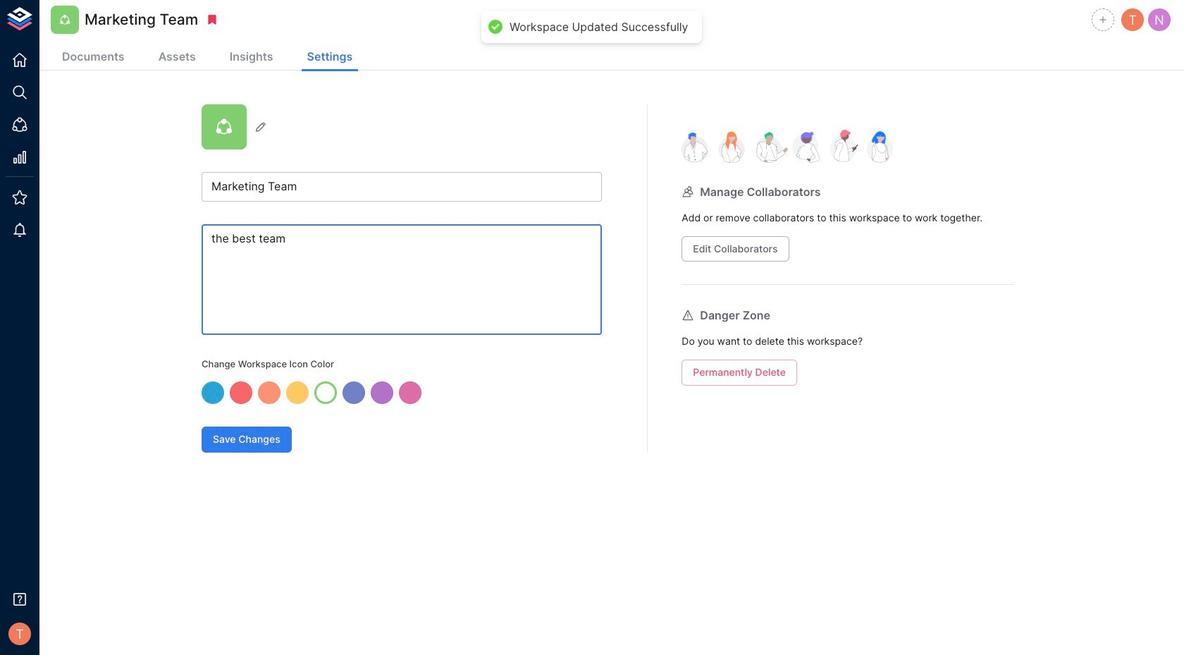 Task type: describe. For each thing, give the bounding box(es) containing it.
Workspace Name text field
[[202, 172, 602, 202]]

remove bookmark image
[[206, 13, 219, 26]]

Workspace notes are visible to all members and guests. text field
[[202, 224, 602, 335]]



Task type: vqa. For each thing, say whether or not it's contained in the screenshot.
Remove Bookmark icon at the top of the page
yes



Task type: locate. For each thing, give the bounding box(es) containing it.
status
[[510, 20, 689, 34]]



